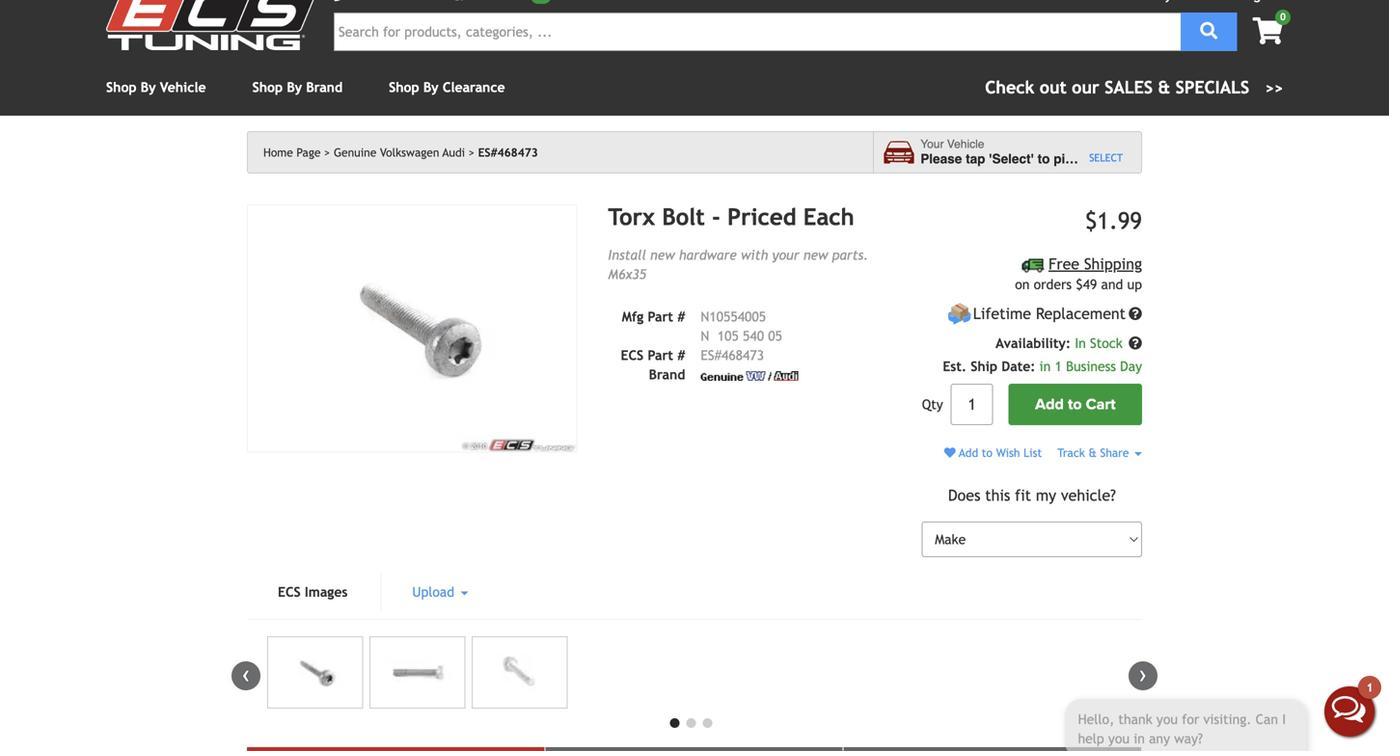 Task type: describe. For each thing, give the bounding box(es) containing it.
volkswagen
[[380, 146, 439, 159]]

brand for es# 468473 brand
[[649, 367, 685, 382]]

home
[[263, 146, 293, 159]]

es#468473
[[478, 146, 538, 159]]

torx bolt - priced each
[[608, 204, 855, 231]]

does
[[948, 487, 981, 504]]

home page
[[263, 146, 321, 159]]

a
[[1084, 152, 1091, 166]]

list
[[1024, 446, 1042, 460]]

add for add to cart
[[1035, 396, 1064, 414]]

ecs tuning image
[[106, 0, 318, 50]]

1
[[1055, 359, 1062, 375]]

tap
[[966, 152, 986, 166]]

replacement
[[1036, 305, 1126, 323]]

bolt
[[662, 204, 705, 231]]

to inside your vehicle please tap 'select' to pick a vehicle
[[1038, 152, 1050, 166]]

sales & specials link
[[985, 74, 1283, 100]]

parts.
[[832, 247, 869, 263]]

does this fit my vehicle?
[[948, 487, 1116, 504]]

upload button
[[382, 573, 499, 612]]

shop for shop by brand
[[252, 80, 283, 95]]

‹ link
[[232, 662, 261, 691]]

clearance
[[443, 80, 505, 95]]

business
[[1066, 359, 1116, 375]]

install new hardware with your new parts. m6x35
[[608, 247, 869, 282]]

your
[[772, 247, 800, 263]]

add to wish list link
[[944, 446, 1042, 460]]

qty
[[922, 397, 943, 413]]

question circle image for in stock
[[1129, 337, 1142, 350]]

fit
[[1015, 487, 1031, 504]]

select link
[[1090, 150, 1123, 166]]

ecs images
[[278, 585, 348, 600]]

orders
[[1034, 277, 1072, 292]]

install
[[608, 247, 646, 263]]

wish
[[996, 446, 1020, 460]]

genuine volkswagen audi link
[[334, 146, 475, 159]]

& for sales
[[1158, 77, 1171, 97]]

0 horizontal spatial ecs
[[278, 585, 301, 600]]

0 link
[[1237, 10, 1291, 46]]

hardware
[[679, 247, 737, 263]]

your vehicle please tap 'select' to pick a vehicle
[[921, 138, 1139, 166]]

audi
[[443, 146, 465, 159]]

up
[[1127, 277, 1142, 292]]

$49
[[1076, 277, 1097, 292]]

est. ship date: in 1 business day
[[943, 359, 1142, 375]]

home page link
[[263, 146, 330, 159]]

ship
[[971, 359, 998, 375]]

shop by brand link
[[252, 80, 343, 95]]

sales & specials
[[1105, 77, 1250, 97]]

add to cart
[[1035, 396, 1116, 414]]

free shipping image
[[1022, 259, 1045, 273]]

my
[[1036, 487, 1057, 504]]

vehicle?
[[1061, 487, 1116, 504]]

add for add to wish list
[[959, 446, 979, 460]]

n  105 540 05
[[701, 328, 782, 344]]

date:
[[1002, 359, 1036, 375]]

1 part from the top
[[648, 309, 673, 325]]

n10554005 n  105 540 05 ecs part #
[[621, 309, 782, 363]]

each
[[804, 204, 855, 231]]

'select'
[[989, 152, 1034, 166]]

with
[[741, 247, 768, 263]]

track & share
[[1058, 446, 1133, 460]]

please
[[921, 152, 962, 166]]

genuine volkswagen audi
[[334, 146, 465, 159]]

heart image
[[944, 447, 956, 459]]

select
[[1090, 152, 1123, 164]]

question circle image for lifetime replacement
[[1129, 307, 1142, 321]]

468473
[[722, 348, 764, 363]]

day
[[1120, 359, 1142, 375]]

availability:
[[996, 336, 1071, 351]]

torx
[[608, 204, 655, 231]]

shipping
[[1084, 255, 1142, 273]]

genuine
[[334, 146, 377, 159]]

‹
[[242, 662, 250, 688]]



Task type: locate. For each thing, give the bounding box(es) containing it.
1 horizontal spatial brand
[[649, 367, 685, 382]]

1 new from the left
[[650, 247, 675, 263]]

1 horizontal spatial new
[[804, 247, 828, 263]]

new right install
[[650, 247, 675, 263]]

1 # from the top
[[678, 309, 685, 325]]

pick
[[1054, 152, 1080, 166]]

0 horizontal spatial brand
[[306, 80, 343, 95]]

ecs images link
[[247, 573, 379, 612]]

# inside n10554005 n  105 540 05 ecs part #
[[678, 348, 685, 363]]

2 horizontal spatial shop
[[389, 80, 419, 95]]

new
[[650, 247, 675, 263], [804, 247, 828, 263]]

2 vertical spatial to
[[982, 446, 993, 460]]

1 vertical spatial question circle image
[[1129, 337, 1142, 350]]

to left cart
[[1068, 396, 1082, 414]]

priced
[[728, 204, 797, 231]]

new right your
[[804, 247, 828, 263]]

upload
[[412, 585, 459, 600]]

1 horizontal spatial shop
[[252, 80, 283, 95]]

to left wish
[[982, 446, 993, 460]]

free shipping on orders $49 and up
[[1015, 255, 1142, 292]]

0
[[1280, 11, 1286, 22]]

2 part from the top
[[648, 348, 673, 363]]

es#468473 - n10554005 - torx bolt - priced each - install new hardware with your new parts. m6x35 - genuine volkswagen audi - audi volkswagen image
[[247, 205, 577, 453], [267, 637, 363, 709], [370, 637, 465, 709], [472, 637, 568, 709]]

add right heart image
[[959, 446, 979, 460]]

cart
[[1086, 396, 1116, 414]]

m6x35
[[608, 267, 647, 282]]

your
[[921, 138, 944, 151]]

2 horizontal spatial by
[[423, 80, 439, 95]]

add to cart button
[[1009, 384, 1142, 426]]

question circle image up day at the right top of page
[[1129, 337, 1142, 350]]

stock
[[1090, 336, 1123, 351]]

shop by clearance link
[[389, 80, 505, 95]]

2 new from the left
[[804, 247, 828, 263]]

to for add to cart
[[1068, 396, 1082, 414]]

by
[[141, 80, 156, 95], [287, 80, 302, 95], [423, 80, 439, 95]]

1 vertical spatial #
[[678, 348, 685, 363]]

2 question circle image from the top
[[1129, 337, 1142, 350]]

0 vertical spatial add
[[1035, 396, 1064, 414]]

est.
[[943, 359, 967, 375]]

to left pick
[[1038, 152, 1050, 166]]

0 vertical spatial to
[[1038, 152, 1050, 166]]

0 vertical spatial question circle image
[[1129, 307, 1142, 321]]

by left 'clearance'
[[423, 80, 439, 95]]

vehicle down ecs tuning image
[[160, 80, 206, 95]]

to for add to wish list
[[982, 446, 993, 460]]

shop by vehicle link
[[106, 80, 206, 95]]

genuine volkswagen audi image
[[701, 371, 798, 381]]

1 vertical spatial &
[[1089, 446, 1097, 460]]

3 shop from the left
[[389, 80, 419, 95]]

lifetime replacement
[[973, 305, 1126, 323]]

0 horizontal spatial &
[[1089, 446, 1097, 460]]

1 horizontal spatial to
[[1038, 152, 1050, 166]]

# right mfg
[[678, 309, 685, 325]]

n10554005
[[701, 309, 766, 325]]

by for clearance
[[423, 80, 439, 95]]

this
[[985, 487, 1011, 504]]

part inside n10554005 n  105 540 05 ecs part #
[[648, 348, 673, 363]]

2 shop from the left
[[252, 80, 283, 95]]

and
[[1101, 277, 1123, 292]]

2 # from the top
[[678, 348, 685, 363]]

3 by from the left
[[423, 80, 439, 95]]

lifetime
[[973, 305, 1031, 323]]

question circle image down up
[[1129, 307, 1142, 321]]

to
[[1038, 152, 1050, 166], [1068, 396, 1082, 414], [982, 446, 993, 460]]

vehicle inside your vehicle please tap 'select' to pick a vehicle
[[947, 138, 985, 151]]

ecs
[[621, 348, 644, 363], [278, 585, 301, 600]]

page
[[297, 146, 321, 159]]

-
[[712, 204, 721, 231]]

search image
[[1201, 22, 1218, 40]]

add inside button
[[1035, 396, 1064, 414]]

by down ecs tuning image
[[141, 80, 156, 95]]

1 horizontal spatial add
[[1035, 396, 1064, 414]]

2 horizontal spatial to
[[1068, 396, 1082, 414]]

1 vertical spatial add
[[959, 446, 979, 460]]

0 vertical spatial &
[[1158, 77, 1171, 97]]

0 horizontal spatial add
[[959, 446, 979, 460]]

1 vertical spatial brand
[[649, 367, 685, 382]]

mfg part #
[[622, 309, 685, 325]]

0 horizontal spatial new
[[650, 247, 675, 263]]

track & share button
[[1058, 446, 1142, 460]]

0 horizontal spatial by
[[141, 80, 156, 95]]

brand for shop by brand
[[306, 80, 343, 95]]

shop by clearance
[[389, 80, 505, 95]]

1 horizontal spatial ecs
[[621, 348, 644, 363]]

add down in on the right
[[1035, 396, 1064, 414]]

0 vertical spatial vehicle
[[160, 80, 206, 95]]

question circle image
[[1129, 307, 1142, 321], [1129, 337, 1142, 350]]

shop for shop by vehicle
[[106, 80, 137, 95]]

vehicle up tap
[[947, 138, 985, 151]]

es# 468473 brand
[[649, 348, 764, 382]]

availability: in stock
[[996, 336, 1127, 351]]

add to wish list
[[956, 446, 1042, 460]]

to inside button
[[1068, 396, 1082, 414]]

ecs left images
[[278, 585, 301, 600]]

1.99
[[1097, 207, 1142, 234]]

ecs down mfg
[[621, 348, 644, 363]]

ecs inside n10554005 n  105 540 05 ecs part #
[[621, 348, 644, 363]]

by for vehicle
[[141, 80, 156, 95]]

sales
[[1105, 77, 1153, 97]]

by for brand
[[287, 80, 302, 95]]

share
[[1100, 446, 1129, 460]]

1 horizontal spatial by
[[287, 80, 302, 95]]

by up home page link
[[287, 80, 302, 95]]

part down the mfg part #
[[648, 348, 673, 363]]

Search text field
[[334, 13, 1181, 51]]

specials
[[1176, 77, 1250, 97]]

1 question circle image from the top
[[1129, 307, 1142, 321]]

1 by from the left
[[141, 80, 156, 95]]

add
[[1035, 396, 1064, 414], [959, 446, 979, 460]]

shop
[[106, 80, 137, 95], [252, 80, 283, 95], [389, 80, 419, 95]]

& right sales
[[1158, 77, 1171, 97]]

part right mfg
[[648, 309, 673, 325]]

brand down n10554005 n  105 540 05 ecs part #
[[649, 367, 685, 382]]

1 vertical spatial vehicle
[[947, 138, 985, 151]]

0 vertical spatial ecs
[[621, 348, 644, 363]]

images
[[305, 585, 348, 600]]

shop for shop by clearance
[[389, 80, 419, 95]]

1 horizontal spatial &
[[1158, 77, 1171, 97]]

& for track
[[1089, 446, 1097, 460]]

in
[[1075, 336, 1086, 351]]

&
[[1158, 77, 1171, 97], [1089, 446, 1097, 460]]

mfg
[[622, 309, 644, 325]]

0 horizontal spatial shop
[[106, 80, 137, 95]]

track
[[1058, 446, 1085, 460]]

1 shop from the left
[[106, 80, 137, 95]]

0 vertical spatial #
[[678, 309, 685, 325]]

shopping cart image
[[1253, 17, 1283, 44]]

0 vertical spatial part
[[648, 309, 673, 325]]

0 vertical spatial brand
[[306, 80, 343, 95]]

None text field
[[951, 384, 993, 426]]

shop by vehicle
[[106, 80, 206, 95]]

# left the es#
[[678, 348, 685, 363]]

vehicle
[[160, 80, 206, 95], [947, 138, 985, 151]]

es#
[[701, 348, 722, 363]]

2 by from the left
[[287, 80, 302, 95]]

1 horizontal spatial vehicle
[[947, 138, 985, 151]]

brand up page
[[306, 80, 343, 95]]

on
[[1015, 277, 1030, 292]]

free
[[1049, 255, 1080, 273]]

in
[[1040, 359, 1051, 375]]

1 vertical spatial to
[[1068, 396, 1082, 414]]

#
[[678, 309, 685, 325], [678, 348, 685, 363]]

this product is lifetime replacement eligible image
[[948, 302, 972, 326]]

& right track
[[1089, 446, 1097, 460]]

1 vertical spatial ecs
[[278, 585, 301, 600]]

shop by brand
[[252, 80, 343, 95]]

0 horizontal spatial vehicle
[[160, 80, 206, 95]]

brand inside the es# 468473 brand
[[649, 367, 685, 382]]

0 horizontal spatial to
[[982, 446, 993, 460]]

1 vertical spatial part
[[648, 348, 673, 363]]



Task type: vqa. For each thing, say whether or not it's contained in the screenshot.
first NEW from right
yes



